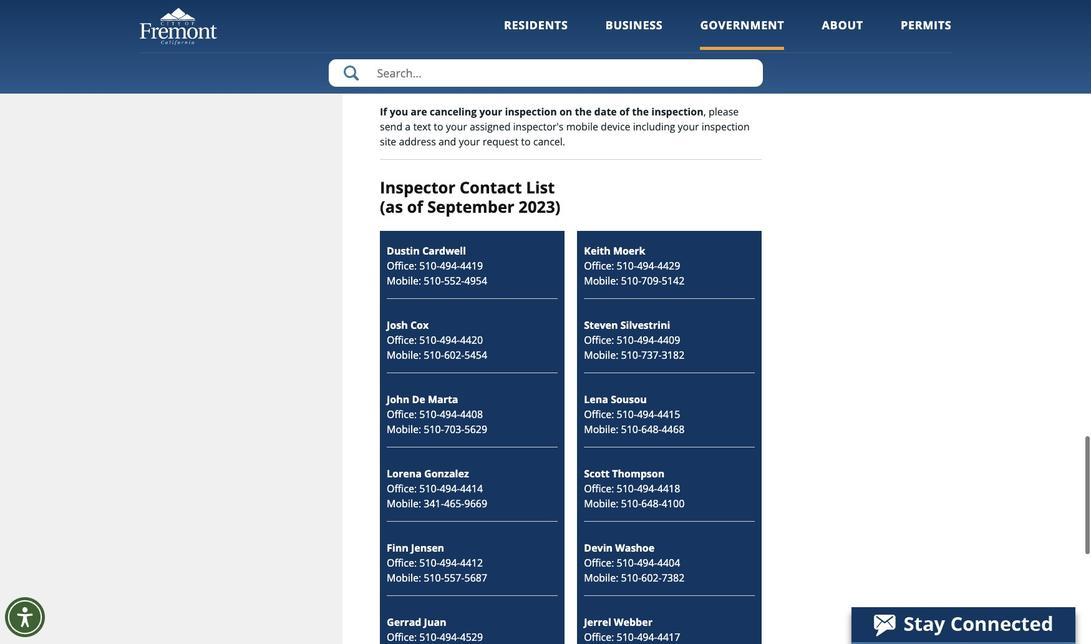 Task type: vqa. For each thing, say whether or not it's contained in the screenshot.
and to the top
yes



Task type: describe. For each thing, give the bounding box(es) containing it.
government link
[[701, 17, 785, 50]]

their inside , please send a text to their mobile device listed below. please include the inspection site address and your request for the estimated time of arrival.
[[517, 65, 539, 79]]

709-
[[642, 274, 662, 288]]

if for if you ever need to reach your assigned inspector for their estimated time of arrival
[[380, 50, 387, 64]]

washoe
[[616, 541, 655, 555]]

thompson
[[612, 467, 665, 480]]

703-
[[444, 422, 465, 436]]

if for if you see "temp inspector" listed and no estimated time of arrival
[[380, 10, 387, 24]]

inspection
[[456, 25, 505, 39]]

josh
[[387, 318, 408, 332]]

contact
[[460, 177, 522, 199]]

for inside , please send a text to their mobile device listed below. please include the inspection site address and your request for the estimated time of arrival.
[[572, 80, 586, 94]]

webber
[[614, 615, 653, 629]]

for inside , please call the building inspection phone line at 510-494-4400 for further assistance.
[[637, 25, 651, 39]]

mobile: inside steven silvestrini office: 510-494-4409 mobile: 510-737-3182
[[584, 348, 619, 362]]

mobile: inside john de marta office: 510-494-4408 mobile: 510-703-5629
[[387, 422, 421, 436]]

4409
[[658, 333, 681, 347]]

5454
[[465, 348, 488, 362]]

of inside inspector contact list (as of september 2023)
[[407, 196, 423, 218]]

about
[[822, 17, 864, 32]]

510- inside lorena gonzalez office: 510-494-4414 mobile: 341-465-9669
[[420, 482, 440, 495]]

494- for jerrel webber office: 510-494-4417
[[637, 630, 658, 644]]

steven
[[584, 318, 618, 332]]

494- for gerrad juan office: 510-494-4529
[[440, 630, 460, 644]]

gerrad
[[387, 615, 422, 629]]

mobile: for devin washoe
[[584, 571, 619, 585]]

to down canceling
[[434, 120, 444, 134]]

devin washoe office: 510-494-4404 mobile: 510-602-7382
[[584, 541, 685, 585]]

ever
[[411, 50, 433, 64]]

address inside , please send a text to their mobile device listed below. please include the inspection site address and your request for the estimated time of arrival.
[[450, 80, 487, 94]]

text for and
[[413, 120, 431, 134]]

jerrel
[[584, 615, 612, 629]]

john de marta office: 510-494-4408 mobile: 510-703-5629
[[387, 392, 488, 436]]

494- inside , please call the building inspection phone line at 510-494-4400 for further assistance.
[[591, 25, 612, 39]]

4414
[[460, 482, 483, 495]]

include
[[702, 65, 736, 79]]

assistance.
[[689, 25, 739, 39]]

4468
[[662, 422, 685, 436]]

4418
[[658, 482, 681, 495]]

the up including
[[632, 105, 649, 119]]

canceling
[[430, 105, 477, 119]]

if for if you are canceling your inspection on the date of the inspection
[[380, 105, 387, 119]]

2 horizontal spatial and
[[550, 10, 569, 24]]

estimated inside , please send a text to their mobile device listed below. please include the inspection site address and your request for the estimated time of arrival.
[[606, 80, 653, 94]]

the right the on
[[575, 105, 592, 119]]

of up 'further'
[[666, 10, 676, 24]]

inspector's
[[513, 120, 564, 134]]

737-
[[642, 348, 662, 362]]

cardwell
[[422, 244, 466, 258]]

2023)
[[519, 196, 561, 218]]

office: for lorena gonzalez office: 510-494-4414 mobile: 341-465-9669
[[387, 482, 417, 495]]

jensen
[[411, 541, 444, 555]]

september
[[428, 196, 515, 218]]

please for if you are canceling your inspection on the date of the inspection
[[709, 105, 739, 119]]

and inside , please send a text to their mobile device listed below. please include the inspection site address and your request for the estimated time of arrival.
[[489, 80, 507, 94]]

to down "inspector's"
[[521, 135, 531, 149]]

assigned for inspector's
[[470, 120, 511, 134]]

5687
[[465, 571, 488, 585]]

scott thompson office: 510-494-4418 mobile: 510-648-4100
[[584, 467, 685, 510]]

permits
[[901, 17, 952, 32]]

finn jensen office: 510-494-4412 mobile: 510-557-5687
[[387, 541, 488, 585]]

4417
[[658, 630, 681, 644]]

de
[[412, 392, 426, 406]]

494- for finn jensen office: 510-494-4412 mobile: 510-557-5687
[[440, 556, 460, 570]]

, for if you are canceling your inspection on the date of the inspection
[[704, 105, 706, 119]]

552-
[[444, 274, 465, 288]]

inspection up "inspector's"
[[505, 105, 557, 119]]

reach
[[476, 50, 504, 64]]

494- for dustin cardwell office: 510-494-4419 mobile: 510-552-4954
[[440, 259, 460, 273]]

send for address
[[380, 120, 403, 134]]

office: inside john de marta office: 510-494-4408 mobile: 510-703-5629
[[387, 407, 417, 421]]

of inside , please send a text to their mobile device listed below. please include the inspection site address and your request for the estimated time of arrival.
[[679, 80, 688, 94]]

office: for keith moerk office: 510-494-4429 mobile: 510-709-5142
[[584, 259, 614, 273]]

, please send a text to your assigned inspector's mobile device including your inspection site address and your request to cancel.
[[380, 105, 750, 149]]

time inside , please send a text to their mobile device listed below. please include the inspection site address and your request for the estimated time of arrival.
[[655, 80, 676, 94]]

stay connected image
[[852, 607, 1075, 642]]

inspector"
[[465, 10, 517, 24]]

need
[[436, 50, 460, 64]]

494- for steven silvestrini office: 510-494-4409 mobile: 510-737-3182
[[637, 333, 658, 347]]

text for address
[[484, 65, 502, 79]]

your inside the if you ever need to reach your assigned inspector for their estimated time of arrival
[[507, 50, 530, 64]]

of right date
[[620, 105, 630, 119]]

lorena
[[387, 467, 422, 480]]

, please call the building inspection phone line at 510-494-4400 for further assistance.
[[380, 10, 747, 39]]

3182
[[662, 348, 685, 362]]

465-
[[444, 497, 465, 510]]

your inside , please send a text to their mobile device listed below. please include the inspection site address and your request for the estimated time of arrival.
[[510, 80, 531, 94]]

mobile: for scott thompson
[[584, 497, 619, 510]]

, please send a text to their mobile device listed below. please include the inspection site address and your request for the estimated time of arrival.
[[380, 65, 754, 94]]

sousou
[[611, 392, 647, 406]]

jerrel webber office: 510-494-4417
[[584, 615, 681, 644]]

mobile: for josh cox
[[387, 348, 421, 362]]

gonzalez
[[424, 467, 469, 480]]

494- inside john de marta office: 510-494-4408 mobile: 510-703-5629
[[440, 407, 460, 421]]

government
[[701, 17, 785, 32]]

inspection inside , please send a text to your assigned inspector's mobile device including your inspection site address and your request to cancel.
[[702, 120, 750, 134]]

listed inside , please send a text to their mobile device listed below. please include the inspection site address and your request for the estimated time of arrival.
[[608, 65, 633, 79]]

device inside , please send a text to their mobile device listed below. please include the inspection site address and your request for the estimated time of arrival.
[[576, 65, 606, 79]]

, for if you ever need to reach your assigned inspector for their estimated time of arrival
[[413, 65, 416, 79]]

9669
[[465, 497, 488, 510]]

inspector
[[578, 50, 625, 64]]

gerrad juan office: 510-494-4529
[[387, 615, 483, 644]]

josh cox office: 510-494-4420 mobile: 510-602-5454
[[387, 318, 488, 362]]

inspector
[[380, 177, 456, 199]]

please
[[669, 65, 699, 79]]

"temp
[[430, 10, 463, 24]]

dustin cardwell office: 510-494-4419 mobile: 510-552-4954
[[387, 244, 488, 288]]

lena sousou office: 510-494-4415 mobile: 510-648-4468
[[584, 392, 685, 436]]

of inside the if you ever need to reach your assigned inspector for their estimated time of arrival
[[751, 50, 761, 64]]

further
[[653, 25, 686, 39]]

cancel.
[[534, 135, 566, 149]]

and inside , please send a text to your assigned inspector's mobile device including your inspection site address and your request to cancel.
[[439, 135, 457, 149]]

call
[[380, 25, 396, 39]]

phone
[[507, 25, 537, 39]]

dustin
[[387, 244, 420, 258]]

john
[[387, 392, 410, 406]]

Search text field
[[329, 59, 763, 87]]

557-
[[444, 571, 465, 585]]

see
[[411, 10, 428, 24]]

cox
[[411, 318, 429, 332]]



Task type: locate. For each thing, give the bounding box(es) containing it.
of right (as
[[407, 196, 423, 218]]

you up call
[[390, 10, 408, 24]]

0 vertical spatial a
[[476, 65, 482, 79]]

their down residents link
[[517, 65, 539, 79]]

1 horizontal spatial listed
[[608, 65, 633, 79]]

mobile: inside scott thompson office: 510-494-4418 mobile: 510-648-4100
[[584, 497, 619, 510]]

the up date
[[588, 80, 603, 94]]

if you see "temp inspector" listed and no estimated time of arrival
[[380, 10, 711, 24]]

the inside , please call the building inspection phone line at 510-494-4400 for further assistance.
[[398, 25, 413, 39]]

and down reach on the top of page
[[489, 80, 507, 94]]

4408
[[460, 407, 483, 421]]

1 horizontal spatial assigned
[[532, 50, 576, 64]]

1 vertical spatial their
[[517, 65, 539, 79]]

mobile
[[542, 65, 574, 79], [567, 120, 599, 134]]

if left are
[[380, 105, 387, 119]]

510- inside , please call the building inspection phone line at 510-494-4400 for further assistance.
[[571, 25, 591, 39]]

1 vertical spatial device
[[601, 120, 631, 134]]

1 vertical spatial arrival
[[380, 65, 413, 79]]

648- for 4415
[[642, 422, 662, 436]]

648- down "4415"
[[642, 422, 662, 436]]

0 horizontal spatial a
[[405, 120, 411, 134]]

office: for devin washoe office: 510-494-4404 mobile: 510-602-7382
[[584, 556, 614, 570]]

mobile: down finn
[[387, 571, 421, 585]]

0 vertical spatial assigned
[[532, 50, 576, 64]]

office: inside dustin cardwell office: 510-494-4419 mobile: 510-552-4954
[[387, 259, 417, 273]]

text
[[484, 65, 502, 79], [413, 120, 431, 134]]

, inside , please call the building inspection phone line at 510-494-4400 for further assistance.
[[711, 10, 714, 24]]

648- inside 'lena sousou office: 510-494-4415 mobile: 510-648-4468'
[[642, 422, 662, 436]]

mobile: down josh
[[387, 348, 421, 362]]

2 vertical spatial please
[[709, 105, 739, 119]]

2 vertical spatial estimated
[[606, 80, 653, 94]]

mobile: down scott
[[584, 497, 619, 510]]

1 vertical spatial send
[[380, 120, 403, 134]]

3 you from the top
[[390, 105, 408, 119]]

1 horizontal spatial request
[[534, 80, 569, 94]]

please inside , please call the building inspection phone line at 510-494-4400 for further assistance.
[[717, 10, 747, 24]]

0 vertical spatial ,
[[711, 10, 714, 24]]

and down canceling
[[439, 135, 457, 149]]

1 horizontal spatial send
[[451, 65, 474, 79]]

send inside , please send a text to their mobile device listed below. please include the inspection site address and your request for the estimated time of arrival.
[[451, 65, 474, 79]]

1 vertical spatial assigned
[[470, 120, 511, 134]]

0 horizontal spatial site
[[380, 135, 397, 149]]

1 vertical spatial address
[[399, 135, 436, 149]]

estimated up please
[[672, 50, 723, 64]]

no
[[572, 10, 584, 24]]

494- for keith moerk office: 510-494-4429 mobile: 510-709-5142
[[637, 259, 658, 273]]

to right need
[[463, 50, 473, 64]]

address up canceling
[[450, 80, 487, 94]]

their up 'below.'
[[645, 50, 669, 64]]

address inside , please send a text to your assigned inspector's mobile device including your inspection site address and your request to cancel.
[[399, 135, 436, 149]]

below.
[[636, 65, 667, 79]]

the right include
[[738, 65, 754, 79]]

494- for scott thompson office: 510-494-4418 mobile: 510-648-4100
[[637, 482, 658, 495]]

494- inside dustin cardwell office: 510-494-4419 mobile: 510-552-4954
[[440, 259, 460, 273]]

mobile: for lorena gonzalez
[[387, 497, 421, 510]]

1 horizontal spatial site
[[431, 80, 447, 94]]

office: inside steven silvestrini office: 510-494-4409 mobile: 510-737-3182
[[584, 333, 614, 347]]

494- inside devin washoe office: 510-494-4404 mobile: 510-602-7382
[[637, 556, 658, 570]]

4419
[[460, 259, 483, 273]]

1 vertical spatial if
[[380, 50, 387, 64]]

1 vertical spatial for
[[628, 50, 642, 64]]

on
[[560, 105, 573, 119]]

0 horizontal spatial text
[[413, 120, 431, 134]]

office: for finn jensen office: 510-494-4412 mobile: 510-557-5687
[[387, 556, 417, 570]]

office: for gerrad juan office: 510-494-4529
[[387, 630, 417, 644]]

mobile down at
[[542, 65, 574, 79]]

0 vertical spatial text
[[484, 65, 502, 79]]

silvestrini
[[621, 318, 671, 332]]

,
[[711, 10, 714, 24], [413, 65, 416, 79], [704, 105, 706, 119]]

office: down "gerrad"
[[387, 630, 417, 644]]

494- inside steven silvestrini office: 510-494-4409 mobile: 510-737-3182
[[637, 333, 658, 347]]

, inside , please send a text to your assigned inspector's mobile device including your inspection site address and your request to cancel.
[[704, 105, 706, 119]]

602- inside devin washoe office: 510-494-4404 mobile: 510-602-7382
[[642, 571, 662, 585]]

you for are
[[390, 105, 408, 119]]

4954
[[465, 274, 488, 288]]

1 vertical spatial a
[[405, 120, 411, 134]]

2 if from the top
[[380, 50, 387, 64]]

please for if you ever need to reach your assigned inspector for their estimated time of arrival
[[418, 65, 448, 79]]

1 vertical spatial 648-
[[642, 497, 662, 510]]

you
[[390, 10, 408, 24], [390, 50, 408, 64], [390, 105, 408, 119]]

, down 'arrival.'
[[704, 105, 706, 119]]

device
[[576, 65, 606, 79], [601, 120, 631, 134]]

devin
[[584, 541, 613, 555]]

device down inspector
[[576, 65, 606, 79]]

1 vertical spatial 602-
[[642, 571, 662, 585]]

7382
[[662, 571, 685, 585]]

site inside , please send a text to your assigned inspector's mobile device including your inspection site address and your request to cancel.
[[380, 135, 397, 149]]

1 vertical spatial and
[[489, 80, 507, 94]]

lena
[[584, 392, 609, 406]]

text inside , please send a text to your assigned inspector's mobile device including your inspection site address and your request to cancel.
[[413, 120, 431, 134]]

2 vertical spatial you
[[390, 105, 408, 119]]

mobile: down keith
[[584, 274, 619, 288]]

4429
[[658, 259, 681, 273]]

a inside , please send a text to their mobile device listed below. please include the inspection site address and your request for the estimated time of arrival.
[[476, 65, 482, 79]]

mobile inside , please send a text to your assigned inspector's mobile device including your inspection site address and your request to cancel.
[[567, 120, 599, 134]]

office: inside devin washoe office: 510-494-4404 mobile: 510-602-7382
[[584, 556, 614, 570]]

0 horizontal spatial assigned
[[470, 120, 511, 134]]

mobile: down dustin
[[387, 274, 421, 288]]

arrival.
[[691, 80, 723, 94]]

0 vertical spatial you
[[390, 10, 408, 24]]

you for see
[[390, 10, 408, 24]]

office: down devin on the bottom right of the page
[[584, 556, 614, 570]]

request down "inspector's"
[[483, 135, 519, 149]]

assigned inside , please send a text to your assigned inspector's mobile device including your inspection site address and your request to cancel.
[[470, 120, 511, 134]]

1 vertical spatial request
[[483, 135, 519, 149]]

, up assistance.
[[711, 10, 714, 24]]

you inside the if you ever need to reach your assigned inspector for their estimated time of arrival
[[390, 50, 408, 64]]

office:
[[387, 259, 417, 273], [584, 259, 614, 273], [387, 333, 417, 347], [584, 333, 614, 347], [387, 407, 417, 421], [584, 407, 614, 421], [387, 482, 417, 495], [584, 482, 614, 495], [387, 556, 417, 570], [584, 556, 614, 570], [387, 630, 417, 644], [584, 630, 614, 644]]

0 horizontal spatial 602-
[[444, 348, 465, 362]]

business link
[[606, 17, 663, 50]]

494- inside keith moerk office: 510-494-4429 mobile: 510-709-5142
[[637, 259, 658, 273]]

602- down 4404
[[642, 571, 662, 585]]

arrival down ever
[[380, 65, 413, 79]]

of down the government link
[[751, 50, 761, 64]]

2 vertical spatial and
[[439, 135, 457, 149]]

you left ever
[[390, 50, 408, 64]]

494- for josh cox office: 510-494-4420 mobile: 510-602-5454
[[440, 333, 460, 347]]

510-
[[571, 25, 591, 39], [420, 259, 440, 273], [617, 259, 637, 273], [424, 274, 444, 288], [621, 274, 642, 288], [420, 333, 440, 347], [617, 333, 637, 347], [424, 348, 444, 362], [621, 348, 642, 362], [420, 407, 440, 421], [617, 407, 637, 421], [424, 422, 444, 436], [621, 422, 642, 436], [420, 482, 440, 495], [617, 482, 637, 495], [621, 497, 642, 510], [420, 556, 440, 570], [617, 556, 637, 570], [424, 571, 444, 585], [621, 571, 642, 585], [420, 630, 440, 644], [617, 630, 637, 644]]

1 648- from the top
[[642, 422, 662, 436]]

time up include
[[725, 50, 748, 64]]

0 vertical spatial please
[[717, 10, 747, 24]]

mobile: inside lorena gonzalez office: 510-494-4414 mobile: 341-465-9669
[[387, 497, 421, 510]]

mobile: for finn jensen
[[387, 571, 421, 585]]

4529
[[460, 630, 483, 644]]

1 vertical spatial time
[[725, 50, 748, 64]]

510- inside the gerrad juan office: 510-494-4529
[[420, 630, 440, 644]]

5629
[[465, 422, 488, 436]]

lorena gonzalez office: 510-494-4414 mobile: 341-465-9669
[[387, 467, 488, 510]]

2 vertical spatial for
[[572, 80, 586, 94]]

assigned down canceling
[[470, 120, 511, 134]]

if you ever need to reach your assigned inspector for their estimated time of arrival
[[380, 50, 761, 79]]

inspection up including
[[652, 105, 704, 119]]

please
[[717, 10, 747, 24], [418, 65, 448, 79], [709, 105, 739, 119]]

2 648- from the top
[[642, 497, 662, 510]]

inspector contact list (as of september 2023)
[[380, 177, 561, 218]]

648- down 4418
[[642, 497, 662, 510]]

are
[[411, 105, 427, 119]]

office: for dustin cardwell office: 510-494-4419 mobile: 510-552-4954
[[387, 259, 417, 273]]

arrival up assistance.
[[679, 10, 711, 24]]

0 horizontal spatial listed
[[520, 10, 548, 24]]

assigned inside the if you ever need to reach your assigned inspector for their estimated time of arrival
[[532, 50, 576, 64]]

0 vertical spatial time
[[640, 10, 663, 24]]

business
[[606, 17, 663, 32]]

office: for scott thompson office: 510-494-4418 mobile: 510-648-4100
[[584, 482, 614, 495]]

4400
[[612, 25, 635, 39]]

office: for jerrel webber office: 510-494-4417
[[584, 630, 614, 644]]

a for canceling
[[405, 120, 411, 134]]

0 horizontal spatial and
[[439, 135, 457, 149]]

request up if you are canceling your inspection on the date of the inspection
[[534, 80, 569, 94]]

0 horizontal spatial ,
[[413, 65, 416, 79]]

602-
[[444, 348, 465, 362], [642, 571, 662, 585]]

1 vertical spatial listed
[[608, 65, 633, 79]]

you for ever
[[390, 50, 408, 64]]

mobile: inside devin washoe office: 510-494-4404 mobile: 510-602-7382
[[584, 571, 619, 585]]

device down date
[[601, 120, 631, 134]]

of
[[666, 10, 676, 24], [751, 50, 761, 64], [679, 80, 688, 94], [620, 105, 630, 119], [407, 196, 423, 218]]

2 horizontal spatial ,
[[711, 10, 714, 24]]

office: for josh cox office: 510-494-4420 mobile: 510-602-5454
[[387, 333, 417, 347]]

including
[[633, 120, 676, 134]]

0 horizontal spatial send
[[380, 120, 403, 134]]

1 vertical spatial mobile
[[567, 120, 599, 134]]

moerk
[[613, 244, 646, 258]]

mobile down the on
[[567, 120, 599, 134]]

marta
[[428, 392, 458, 406]]

1 vertical spatial ,
[[413, 65, 416, 79]]

1 vertical spatial please
[[418, 65, 448, 79]]

0 vertical spatial estimated
[[587, 10, 638, 24]]

listed
[[520, 10, 548, 24], [608, 65, 633, 79]]

0 vertical spatial arrival
[[679, 10, 711, 24]]

at
[[559, 25, 568, 39]]

office: down jerrel at the right of the page
[[584, 630, 614, 644]]

0 vertical spatial listed
[[520, 10, 548, 24]]

494- inside lorena gonzalez office: 510-494-4414 mobile: 341-465-9669
[[440, 482, 460, 495]]

494- inside finn jensen office: 510-494-4412 mobile: 510-557-5687
[[440, 556, 460, 570]]

their
[[645, 50, 669, 64], [517, 65, 539, 79]]

1 horizontal spatial 602-
[[642, 571, 662, 585]]

office: inside finn jensen office: 510-494-4412 mobile: 510-557-5687
[[387, 556, 417, 570]]

text down reach on the top of page
[[484, 65, 502, 79]]

602- inside "josh cox office: 510-494-4420 mobile: 510-602-5454"
[[444, 348, 465, 362]]

assigned for inspector
[[532, 50, 576, 64]]

arrival inside the if you ever need to reach your assigned inspector for their estimated time of arrival
[[380, 65, 413, 79]]

request inside , please send a text to your assigned inspector's mobile device including your inspection site address and your request to cancel.
[[483, 135, 519, 149]]

0 vertical spatial 602-
[[444, 348, 465, 362]]

if inside the if you ever need to reach your assigned inspector for their estimated time of arrival
[[380, 50, 387, 64]]

office: down john
[[387, 407, 417, 421]]

time down 'below.'
[[655, 80, 676, 94]]

0 vertical spatial mobile
[[542, 65, 574, 79]]

a up inspector
[[405, 120, 411, 134]]

602- for 4420
[[444, 348, 465, 362]]

office: down lena
[[584, 407, 614, 421]]

0 vertical spatial 648-
[[642, 422, 662, 436]]

a inside , please send a text to your assigned inspector's mobile device including your inspection site address and your request to cancel.
[[405, 120, 411, 134]]

mobile: for dustin cardwell
[[387, 274, 421, 288]]

office: for lena sousou office: 510-494-4415 mobile: 510-648-4468
[[584, 407, 614, 421]]

for up 'below.'
[[628, 50, 642, 64]]

(as
[[380, 196, 403, 218]]

address down are
[[399, 135, 436, 149]]

0 vertical spatial request
[[534, 80, 569, 94]]

4100
[[662, 497, 685, 510]]

494- for lorena gonzalez office: 510-494-4414 mobile: 341-465-9669
[[440, 482, 460, 495]]

inspection inside , please send a text to their mobile device listed below. please include the inspection site address and your request for the estimated time of arrival.
[[380, 80, 428, 94]]

please down 'arrival.'
[[709, 105, 739, 119]]

the
[[398, 25, 413, 39], [738, 65, 754, 79], [588, 80, 603, 94], [575, 105, 592, 119], [632, 105, 649, 119]]

if up call
[[380, 10, 387, 24]]

mobile: left the 341-
[[387, 497, 421, 510]]

mobile: inside keith moerk office: 510-494-4429 mobile: 510-709-5142
[[584, 274, 619, 288]]

office: inside the "jerrel webber office: 510-494-4417"
[[584, 630, 614, 644]]

1 horizontal spatial ,
[[704, 105, 706, 119]]

site up canceling
[[431, 80, 447, 94]]

494- inside the gerrad juan office: 510-494-4529
[[440, 630, 460, 644]]

office: inside keith moerk office: 510-494-4429 mobile: 510-709-5142
[[584, 259, 614, 273]]

estimated up '4400'
[[587, 10, 638, 24]]

648- inside scott thompson office: 510-494-4418 mobile: 510-648-4100
[[642, 497, 662, 510]]

2 vertical spatial if
[[380, 105, 387, 119]]

you left are
[[390, 105, 408, 119]]

mobile: down john
[[387, 422, 421, 436]]

office: down scott
[[584, 482, 614, 495]]

please inside , please send a text to your assigned inspector's mobile device including your inspection site address and your request to cancel.
[[709, 105, 739, 119]]

and up at
[[550, 10, 569, 24]]

residents link
[[504, 17, 568, 50]]

inspection up are
[[380, 80, 428, 94]]

site up inspector
[[380, 135, 397, 149]]

their inside the if you ever need to reach your assigned inspector for their estimated time of arrival
[[645, 50, 669, 64]]

2 you from the top
[[390, 50, 408, 64]]

send for site
[[451, 65, 474, 79]]

0 vertical spatial and
[[550, 10, 569, 24]]

1 horizontal spatial a
[[476, 65, 482, 79]]

office: down lorena
[[387, 482, 417, 495]]

residents
[[504, 17, 568, 32]]

office: down steven
[[584, 333, 614, 347]]

the right call
[[398, 25, 413, 39]]

494- inside scott thompson office: 510-494-4418 mobile: 510-648-4100
[[637, 482, 658, 495]]

mobile: inside "josh cox office: 510-494-4420 mobile: 510-602-5454"
[[387, 348, 421, 362]]

2 vertical spatial time
[[655, 80, 676, 94]]

0 horizontal spatial request
[[483, 135, 519, 149]]

mobile inside , please send a text to their mobile device listed below. please include the inspection site address and your request for the estimated time of arrival.
[[542, 65, 574, 79]]

to down phone
[[505, 65, 514, 79]]

assigned down line
[[532, 50, 576, 64]]

to inside , please send a text to their mobile device listed below. please include the inspection site address and your request for the estimated time of arrival.
[[505, 65, 514, 79]]

1 horizontal spatial and
[[489, 80, 507, 94]]

1 vertical spatial text
[[413, 120, 431, 134]]

a down reach on the top of page
[[476, 65, 482, 79]]

scott
[[584, 467, 610, 480]]

mobile:
[[387, 274, 421, 288], [584, 274, 619, 288], [387, 348, 421, 362], [584, 348, 619, 362], [387, 422, 421, 436], [584, 422, 619, 436], [387, 497, 421, 510], [584, 497, 619, 510], [387, 571, 421, 585], [584, 571, 619, 585]]

listed up phone
[[520, 10, 548, 24]]

1 you from the top
[[390, 10, 408, 24]]

address
[[450, 80, 487, 94], [399, 135, 436, 149]]

estimated
[[587, 10, 638, 24], [672, 50, 723, 64], [606, 80, 653, 94]]

0 horizontal spatial address
[[399, 135, 436, 149]]

2 vertical spatial ,
[[704, 105, 706, 119]]

mobile: inside finn jensen office: 510-494-4412 mobile: 510-557-5687
[[387, 571, 421, 585]]

602- for 4404
[[642, 571, 662, 585]]

0 vertical spatial send
[[451, 65, 474, 79]]

mobile: down steven
[[584, 348, 619, 362]]

1 if from the top
[[380, 10, 387, 24]]

office: inside the gerrad juan office: 510-494-4529
[[387, 630, 417, 644]]

0 vertical spatial address
[[450, 80, 487, 94]]

1 horizontal spatial address
[[450, 80, 487, 94]]

please up assistance.
[[717, 10, 747, 24]]

602- down 4420
[[444, 348, 465, 362]]

device inside , please send a text to your assigned inspector's mobile device including your inspection site address and your request to cancel.
[[601, 120, 631, 134]]

if you are canceling your inspection on the date of the inspection
[[380, 105, 704, 119]]

estimated inside the if you ever need to reach your assigned inspector for their estimated time of arrival
[[672, 50, 723, 64]]

510- inside the "jerrel webber office: 510-494-4417"
[[617, 630, 637, 644]]

please inside , please send a text to their mobile device listed below. please include the inspection site address and your request for the estimated time of arrival.
[[418, 65, 448, 79]]

text inside , please send a text to their mobile device listed below. please include the inspection site address and your request for the estimated time of arrival.
[[484, 65, 502, 79]]

for inside the if you ever need to reach your assigned inspector for their estimated time of arrival
[[628, 50, 642, 64]]

listed down inspector
[[608, 65, 633, 79]]

mobile: for lena sousou
[[584, 422, 619, 436]]

4404
[[658, 556, 681, 570]]

office: inside scott thompson office: 510-494-4418 mobile: 510-648-4100
[[584, 482, 614, 495]]

send inside , please send a text to your assigned inspector's mobile device including your inspection site address and your request to cancel.
[[380, 120, 403, 134]]

office: inside "josh cox office: 510-494-4420 mobile: 510-602-5454"
[[387, 333, 417, 347]]

please for if you see "temp inspector" listed and no estimated time of arrival
[[717, 10, 747, 24]]

office: down keith
[[584, 259, 614, 273]]

494- for devin washoe office: 510-494-4404 mobile: 510-602-7382
[[637, 556, 658, 570]]

site inside , please send a text to their mobile device listed below. please include the inspection site address and your request for the estimated time of arrival.
[[431, 80, 447, 94]]

office: down josh
[[387, 333, 417, 347]]

0 vertical spatial their
[[645, 50, 669, 64]]

text down are
[[413, 120, 431, 134]]

, for if you see "temp inspector" listed and no estimated time of arrival
[[711, 10, 714, 24]]

and
[[550, 10, 569, 24], [489, 80, 507, 94], [439, 135, 457, 149]]

mobile: down lena
[[584, 422, 619, 436]]

494- inside the "jerrel webber office: 510-494-4417"
[[637, 630, 658, 644]]

office: down dustin
[[387, 259, 417, 273]]

0 vertical spatial device
[[576, 65, 606, 79]]

0 vertical spatial site
[[431, 80, 447, 94]]

inspection down 'arrival.'
[[702, 120, 750, 134]]

1 horizontal spatial text
[[484, 65, 502, 79]]

, inside , please send a text to their mobile device listed below. please include the inspection site address and your request for the estimated time of arrival.
[[413, 65, 416, 79]]

494- inside 'lena sousou office: 510-494-4415 mobile: 510-648-4468'
[[637, 407, 658, 421]]

1 horizontal spatial arrival
[[679, 10, 711, 24]]

494- for lena sousou office: 510-494-4415 mobile: 510-648-4468
[[637, 407, 658, 421]]

a for need
[[476, 65, 482, 79]]

office: inside 'lena sousou office: 510-494-4415 mobile: 510-648-4468'
[[584, 407, 614, 421]]

time up 'further'
[[640, 10, 663, 24]]

4420
[[460, 333, 483, 347]]

0 vertical spatial if
[[380, 10, 387, 24]]

keith moerk office: 510-494-4429 mobile: 510-709-5142
[[584, 244, 685, 288]]

3 if from the top
[[380, 105, 387, 119]]

, down ever
[[413, 65, 416, 79]]

0 horizontal spatial their
[[517, 65, 539, 79]]

estimated down 'below.'
[[606, 80, 653, 94]]

time inside the if you ever need to reach your assigned inspector for their estimated time of arrival
[[725, 50, 748, 64]]

648- for 4418
[[642, 497, 662, 510]]

to inside the if you ever need to reach your assigned inspector for their estimated time of arrival
[[463, 50, 473, 64]]

1 vertical spatial you
[[390, 50, 408, 64]]

if down call
[[380, 50, 387, 64]]

1 horizontal spatial their
[[645, 50, 669, 64]]

date
[[595, 105, 617, 119]]

mobile: inside 'lena sousou office: 510-494-4415 mobile: 510-648-4468'
[[584, 422, 619, 436]]

to
[[463, 50, 473, 64], [505, 65, 514, 79], [434, 120, 444, 134], [521, 135, 531, 149]]

office: down finn
[[387, 556, 417, 570]]

1 vertical spatial site
[[380, 135, 397, 149]]

494- inside "josh cox office: 510-494-4420 mobile: 510-602-5454"
[[440, 333, 460, 347]]

0 vertical spatial for
[[637, 25, 651, 39]]

building
[[416, 25, 454, 39]]

mobile: for keith moerk
[[584, 274, 619, 288]]

4412
[[460, 556, 483, 570]]

permits link
[[901, 17, 952, 50]]

list
[[526, 177, 555, 199]]

office: inside lorena gonzalez office: 510-494-4414 mobile: 341-465-9669
[[387, 482, 417, 495]]

office: for steven silvestrini office: 510-494-4409 mobile: 510-737-3182
[[584, 333, 614, 347]]

finn
[[387, 541, 409, 555]]

of down please
[[679, 80, 688, 94]]

0 horizontal spatial arrival
[[380, 65, 413, 79]]

for right '4400'
[[637, 25, 651, 39]]

5142
[[662, 274, 685, 288]]

mobile: inside dustin cardwell office: 510-494-4419 mobile: 510-552-4954
[[387, 274, 421, 288]]

341-
[[424, 497, 444, 510]]

1 vertical spatial estimated
[[672, 50, 723, 64]]

mobile: down devin on the bottom right of the page
[[584, 571, 619, 585]]

please down ever
[[418, 65, 448, 79]]

keith
[[584, 244, 611, 258]]

for down the if you ever need to reach your assigned inspector for their estimated time of arrival on the top of the page
[[572, 80, 586, 94]]

request inside , please send a text to their mobile device listed below. please include the inspection site address and your request for the estimated time of arrival.
[[534, 80, 569, 94]]



